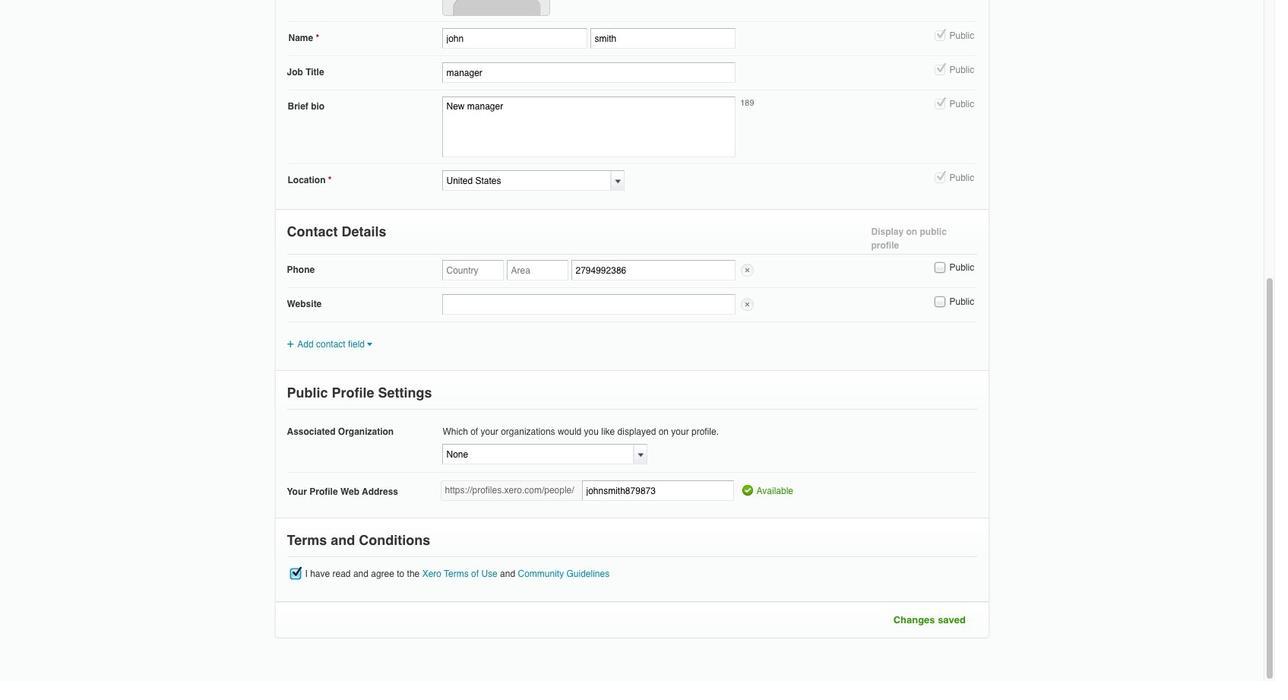 Task type: locate. For each thing, give the bounding box(es) containing it.
Number text field
[[571, 260, 736, 281]]

None button
[[933, 29, 947, 42], [933, 63, 947, 77], [933, 97, 947, 111], [933, 171, 947, 185], [933, 261, 947, 274], [933, 295, 947, 309], [289, 567, 302, 581], [933, 29, 947, 42], [933, 63, 947, 77], [933, 97, 947, 111], [933, 171, 947, 185], [933, 261, 947, 274], [933, 295, 947, 309], [289, 567, 302, 581]]

None text field
[[442, 97, 736, 157], [442, 294, 736, 315], [442, 444, 634, 465], [582, 481, 734, 501], [442, 97, 736, 157], [442, 294, 736, 315], [442, 444, 634, 465], [582, 481, 734, 501]]

None text field
[[442, 62, 736, 83], [442, 170, 611, 191], [442, 62, 736, 83], [442, 170, 611, 191]]

el image
[[366, 342, 373, 347]]

Area text field
[[507, 260, 568, 281]]



Task type: vqa. For each thing, say whether or not it's contained in the screenshot.
COUNTRY text field
yes



Task type: describe. For each thing, give the bounding box(es) containing it.
First text field
[[442, 28, 587, 49]]

Last text field
[[590, 28, 736, 49]]

Country text field
[[442, 260, 504, 281]]



